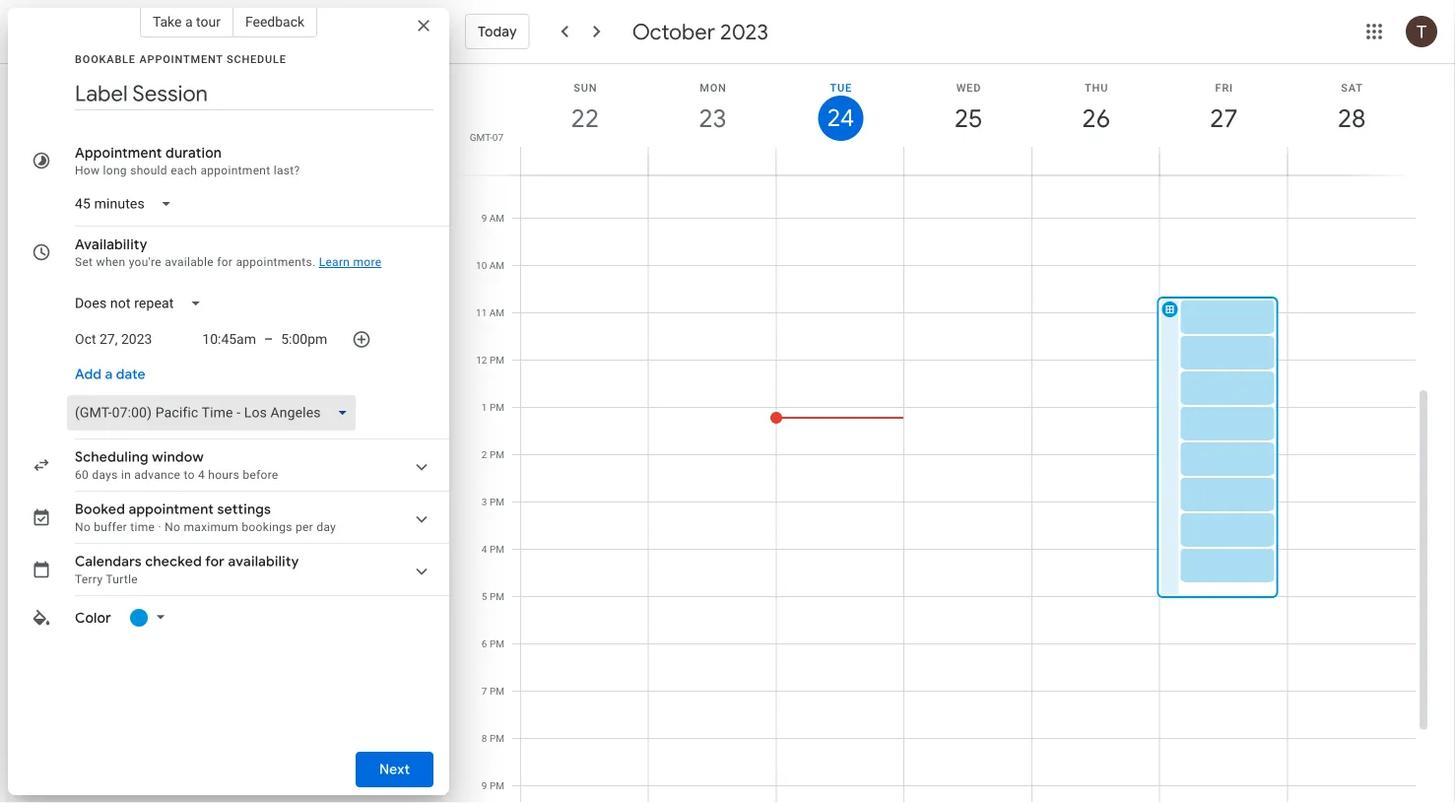 Task type: describe. For each thing, give the bounding box(es) containing it.
8 for 8 pm
[[482, 733, 487, 744]]

27
[[1209, 102, 1237, 135]]

5 pm
[[482, 591, 505, 603]]

october 2023
[[632, 18, 769, 45]]

long
[[103, 164, 127, 177]]

4 inside grid
[[482, 543, 487, 555]]

appointments.
[[236, 255, 316, 269]]

–
[[264, 331, 273, 347]]

sat 28
[[1337, 81, 1365, 135]]

should
[[130, 164, 167, 177]]

availability set when you're available for appointments. learn more
[[75, 236, 382, 269]]

9 am
[[482, 212, 505, 224]]

friday, october 27 element
[[1202, 96, 1247, 141]]

tour
[[196, 13, 221, 30]]

tuesday, october 24, today element
[[818, 96, 864, 141]]

to
[[184, 468, 195, 482]]

advance
[[134, 468, 181, 482]]

End time text field
[[281, 327, 336, 351]]

7
[[482, 685, 487, 697]]

Date text field
[[75, 327, 153, 351]]

26
[[1081, 102, 1109, 135]]

each
[[171, 164, 197, 177]]

3 pm
[[482, 496, 505, 508]]

26 column header
[[1032, 64, 1160, 175]]

date
[[116, 366, 146, 383]]

a for tour
[[185, 13, 193, 30]]

pm for 4 pm
[[490, 543, 505, 555]]

1 no from the left
[[75, 520, 91, 534]]

25
[[953, 102, 981, 135]]

60
[[75, 468, 89, 482]]

thu
[[1085, 81, 1109, 94]]

12 pm
[[476, 354, 505, 366]]

pm for 2 pm
[[490, 449, 505, 461]]

availability
[[75, 236, 147, 253]]

appointment
[[139, 53, 223, 65]]

2023
[[720, 18, 769, 45]]

scheduling window 60 days in advance to 4 hours before
[[75, 448, 278, 482]]

bookings
[[242, 520, 292, 534]]

take a tour button
[[140, 6, 233, 37]]

9 pm
[[482, 780, 505, 792]]

10 am
[[476, 260, 505, 271]]

today button
[[465, 8, 530, 55]]

pm for 5 pm
[[490, 591, 505, 603]]

2 pm
[[482, 449, 505, 461]]

9 for 9 pm
[[482, 780, 487, 792]]

appointment inside booked appointment settings no buffer time · no maximum bookings per day
[[129, 501, 214, 518]]

days
[[92, 468, 118, 482]]

availability
[[228, 553, 299, 571]]

6 pm
[[482, 638, 505, 650]]

turtle
[[106, 573, 138, 586]]

fri
[[1216, 81, 1234, 94]]

mon
[[700, 81, 727, 94]]

feedback button
[[233, 6, 317, 37]]

bookable appointment schedule
[[75, 53, 287, 65]]

monday, october 23 element
[[690, 96, 736, 141]]

hours
[[208, 468, 240, 482]]

12
[[476, 354, 487, 366]]

2 no from the left
[[165, 520, 181, 534]]

schedule
[[227, 53, 287, 65]]

am for 8 am
[[489, 165, 505, 177]]

more
[[353, 255, 382, 269]]

day
[[317, 520, 336, 534]]

appointment
[[75, 144, 162, 162]]

appointment duration how long should each appointment last?
[[75, 144, 300, 177]]

per
[[296, 520, 313, 534]]

gmt-07
[[470, 131, 504, 143]]

color
[[75, 609, 111, 627]]

Start time text field
[[201, 327, 256, 351]]

calendars checked for availability terry turtle
[[75, 553, 299, 586]]

terry
[[75, 573, 103, 586]]

gmt-
[[470, 131, 492, 143]]

add a date button
[[67, 357, 153, 392]]

window
[[152, 448, 204, 466]]

22 column header
[[520, 64, 649, 175]]

27 column header
[[1159, 64, 1288, 175]]

28 column header
[[1287, 64, 1416, 175]]

2
[[482, 449, 487, 461]]

wednesday, october 25 element
[[946, 96, 991, 141]]

feedback
[[245, 13, 305, 30]]

6
[[482, 638, 487, 650]]

pm for 3 pm
[[490, 496, 505, 508]]

thu 26
[[1081, 81, 1109, 135]]

11 am
[[476, 307, 505, 319]]

checked
[[145, 553, 202, 571]]



Task type: locate. For each thing, give the bounding box(es) containing it.
for down maximum
[[205, 553, 225, 571]]

24 column header
[[776, 64, 905, 175]]

before
[[243, 468, 278, 482]]

pm right 5
[[490, 591, 505, 603]]

6 pm from the top
[[490, 591, 505, 603]]

for right the available at the top
[[217, 255, 233, 269]]

28
[[1337, 102, 1365, 135]]

5 pm from the top
[[490, 543, 505, 555]]

0 horizontal spatial a
[[105, 366, 113, 383]]

1 pm from the top
[[490, 354, 505, 366]]

pm down 8 pm
[[490, 780, 505, 792]]

am for 11 am
[[490, 307, 505, 319]]

3 pm from the top
[[490, 449, 505, 461]]

a
[[185, 13, 193, 30], [105, 366, 113, 383]]

pm right 7
[[490, 685, 505, 697]]

1 horizontal spatial 4
[[482, 543, 487, 555]]

for inside the 'availability set when you're available for appointments. learn more'
[[217, 255, 233, 269]]

1
[[482, 402, 487, 413]]

4 am from the top
[[490, 307, 505, 319]]

am for 10 am
[[490, 260, 505, 271]]

pm for 6 pm
[[490, 638, 505, 650]]

4 right "to"
[[198, 468, 205, 482]]

grid
[[457, 64, 1432, 803]]

sunday, october 22 element
[[563, 96, 608, 141]]

1 vertical spatial a
[[105, 366, 113, 383]]

sun 22
[[570, 81, 598, 135]]

mon 23
[[698, 81, 727, 135]]

3 am from the top
[[490, 260, 505, 271]]

pm for 12 pm
[[490, 354, 505, 366]]

24
[[826, 102, 853, 134]]

07
[[492, 131, 504, 143]]

1 9 from the top
[[482, 212, 487, 224]]

next
[[379, 761, 410, 778]]

4 down 3
[[482, 543, 487, 555]]

available
[[165, 255, 214, 269]]

october
[[632, 18, 715, 45]]

when
[[96, 255, 126, 269]]

10 pm from the top
[[490, 780, 505, 792]]

am
[[489, 165, 505, 177], [489, 212, 505, 224], [490, 260, 505, 271], [490, 307, 505, 319]]

1 vertical spatial 9
[[482, 780, 487, 792]]

pm right 1
[[490, 402, 505, 413]]

0 vertical spatial a
[[185, 13, 193, 30]]

0 horizontal spatial no
[[75, 520, 91, 534]]

8 down 7
[[482, 733, 487, 744]]

wed
[[957, 81, 982, 94]]

pm up 5 pm
[[490, 543, 505, 555]]

0 horizontal spatial 4
[[198, 468, 205, 482]]

saturday, october 28 element
[[1329, 96, 1375, 141]]

3
[[482, 496, 487, 508]]

Add title text field
[[75, 79, 434, 108]]

maximum
[[184, 520, 239, 534]]

time
[[130, 520, 155, 534]]

0 vertical spatial 8
[[482, 165, 487, 177]]

no
[[75, 520, 91, 534], [165, 520, 181, 534]]

am for 9 am
[[489, 212, 505, 224]]

8 down gmt-07
[[482, 165, 487, 177]]

take
[[153, 13, 182, 30]]

2 8 from the top
[[482, 733, 487, 744]]

·
[[158, 520, 162, 534]]

4 pm
[[482, 543, 505, 555]]

pm right 6
[[490, 638, 505, 650]]

4 inside scheduling window 60 days in advance to 4 hours before
[[198, 468, 205, 482]]

set
[[75, 255, 93, 269]]

8 am
[[482, 165, 505, 177]]

appointment inside appointment duration how long should each appointment last?
[[200, 164, 270, 177]]

pm for 8 pm
[[490, 733, 505, 744]]

in
[[121, 468, 131, 482]]

appointment
[[200, 164, 270, 177], [129, 501, 214, 518]]

pm right 12
[[490, 354, 505, 366]]

am down 8 am
[[489, 212, 505, 224]]

appointment down duration
[[200, 164, 270, 177]]

25 column header
[[904, 64, 1033, 175]]

learn more link
[[319, 255, 382, 269]]

tue
[[830, 81, 852, 94]]

you're
[[129, 255, 162, 269]]

2 9 from the top
[[482, 780, 487, 792]]

1 vertical spatial 4
[[482, 543, 487, 555]]

pm for 7 pm
[[490, 685, 505, 697]]

wed 25
[[953, 81, 982, 135]]

22
[[570, 102, 598, 135]]

pm right 2
[[490, 449, 505, 461]]

None field
[[67, 186, 188, 222], [67, 286, 217, 321], [67, 395, 364, 431], [67, 186, 188, 222], [67, 286, 217, 321], [67, 395, 364, 431]]

1 horizontal spatial no
[[165, 520, 181, 534]]

1 horizontal spatial a
[[185, 13, 193, 30]]

0 vertical spatial for
[[217, 255, 233, 269]]

add a date
[[75, 366, 146, 383]]

buffer
[[94, 520, 127, 534]]

how
[[75, 164, 100, 177]]

23
[[698, 102, 726, 135]]

am right 11
[[490, 307, 505, 319]]

am right the 10
[[490, 260, 505, 271]]

1 8 from the top
[[482, 165, 487, 177]]

appointment up ·
[[129, 501, 214, 518]]

8 for 8 am
[[482, 165, 487, 177]]

a right add in the left of the page
[[105, 366, 113, 383]]

5
[[482, 591, 487, 603]]

learn
[[319, 255, 350, 269]]

1 vertical spatial for
[[205, 553, 225, 571]]

2 pm from the top
[[490, 402, 505, 413]]

23 column header
[[648, 64, 777, 175]]

9 up the 10
[[482, 212, 487, 224]]

no down booked on the left bottom
[[75, 520, 91, 534]]

calendars
[[75, 553, 142, 571]]

0 vertical spatial 4
[[198, 468, 205, 482]]

11
[[476, 307, 487, 319]]

sat
[[1341, 81, 1364, 94]]

9 pm from the top
[[490, 733, 505, 744]]

0 vertical spatial appointment
[[200, 164, 270, 177]]

grid containing 22
[[457, 64, 1432, 803]]

for inside calendars checked for availability terry turtle
[[205, 553, 225, 571]]

1 am from the top
[[489, 165, 505, 177]]

0 vertical spatial 9
[[482, 212, 487, 224]]

1 vertical spatial 8
[[482, 733, 487, 744]]

9
[[482, 212, 487, 224], [482, 780, 487, 792]]

9 for 9 am
[[482, 212, 487, 224]]

10
[[476, 260, 487, 271]]

tue 24
[[826, 81, 853, 134]]

2 am from the top
[[489, 212, 505, 224]]

1 vertical spatial appointment
[[129, 501, 214, 518]]

pm for 9 pm
[[490, 780, 505, 792]]

sun
[[574, 81, 597, 94]]

pm for 1 pm
[[490, 402, 505, 413]]

8 pm from the top
[[490, 685, 505, 697]]

settings
[[217, 501, 271, 518]]

a left the tour
[[185, 13, 193, 30]]

pm right 3
[[490, 496, 505, 508]]

7 pm from the top
[[490, 638, 505, 650]]

next button
[[356, 746, 434, 793]]

bookable
[[75, 53, 136, 65]]

a for date
[[105, 366, 113, 383]]

8 pm
[[482, 733, 505, 744]]

am down '07'
[[489, 165, 505, 177]]

today
[[478, 23, 517, 40]]

9 down 8 pm
[[482, 780, 487, 792]]

pm
[[490, 354, 505, 366], [490, 402, 505, 413], [490, 449, 505, 461], [490, 496, 505, 508], [490, 543, 505, 555], [490, 591, 505, 603], [490, 638, 505, 650], [490, 685, 505, 697], [490, 733, 505, 744], [490, 780, 505, 792]]

pm down "7 pm"
[[490, 733, 505, 744]]

booked
[[75, 501, 125, 518]]

fri 27
[[1209, 81, 1237, 135]]

thursday, october 26 element
[[1074, 96, 1119, 141]]

no right ·
[[165, 520, 181, 534]]

take a tour
[[153, 13, 221, 30]]

8
[[482, 165, 487, 177], [482, 733, 487, 744]]

4 pm from the top
[[490, 496, 505, 508]]

7 pm
[[482, 685, 505, 697]]

add
[[75, 366, 102, 383]]



Task type: vqa. For each thing, say whether or not it's contained in the screenshot.
should
yes



